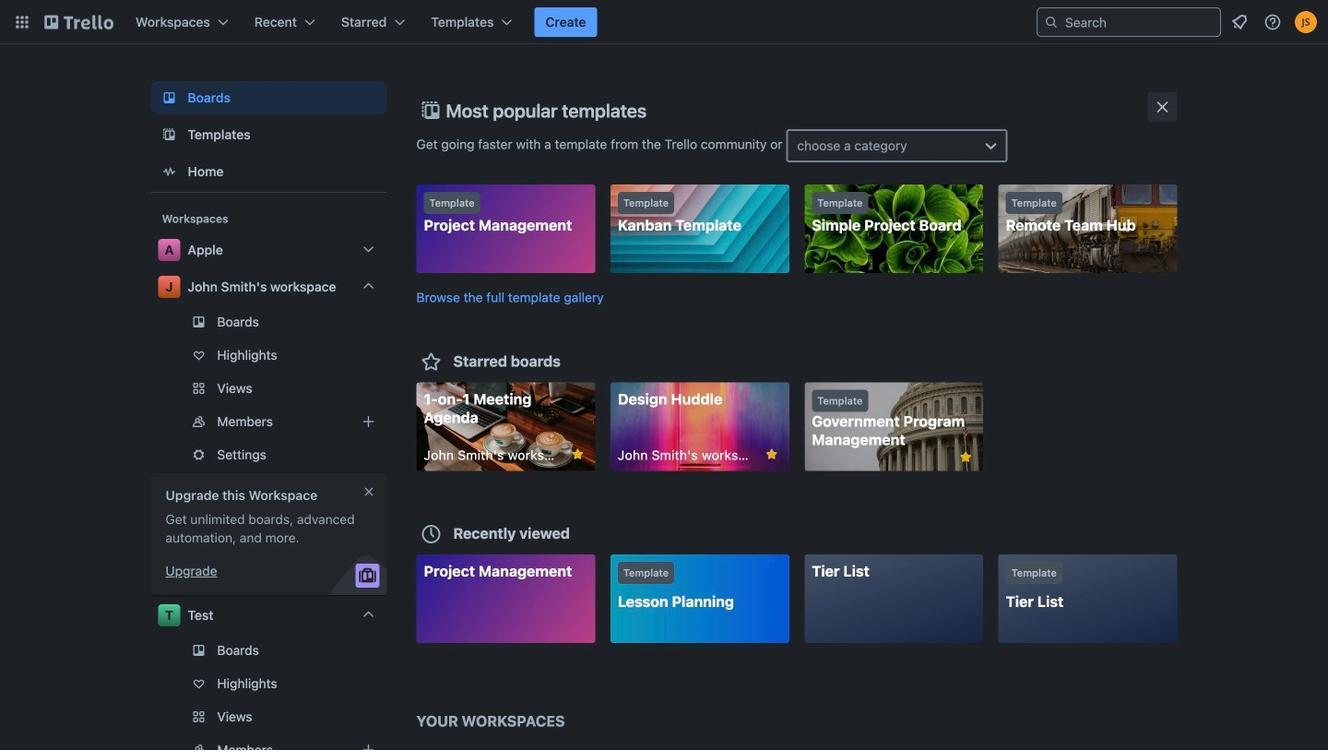 Task type: vqa. For each thing, say whether or not it's contained in the screenshot.
John Smith (johnsmith38824343) icon on the right top
yes



Task type: describe. For each thing, give the bounding box(es) containing it.
open information menu image
[[1264, 13, 1283, 31]]

add image
[[358, 739, 380, 750]]

0 notifications image
[[1229, 11, 1251, 33]]

board image
[[158, 87, 180, 109]]

home image
[[158, 161, 180, 183]]

back to home image
[[44, 7, 114, 37]]

add image
[[358, 411, 380, 433]]



Task type: locate. For each thing, give the bounding box(es) containing it.
click to unstar this board. it will be removed from your starred list. image
[[764, 446, 780, 463]]

search image
[[1045, 15, 1059, 30]]

john smith (johnsmith38824343) image
[[1296, 11, 1318, 33]]

primary element
[[0, 0, 1329, 44]]

template board image
[[158, 124, 180, 146]]

click to unstar this board. it will be removed from your starred list. image
[[570, 446, 586, 463]]

Search field
[[1059, 9, 1221, 35]]



